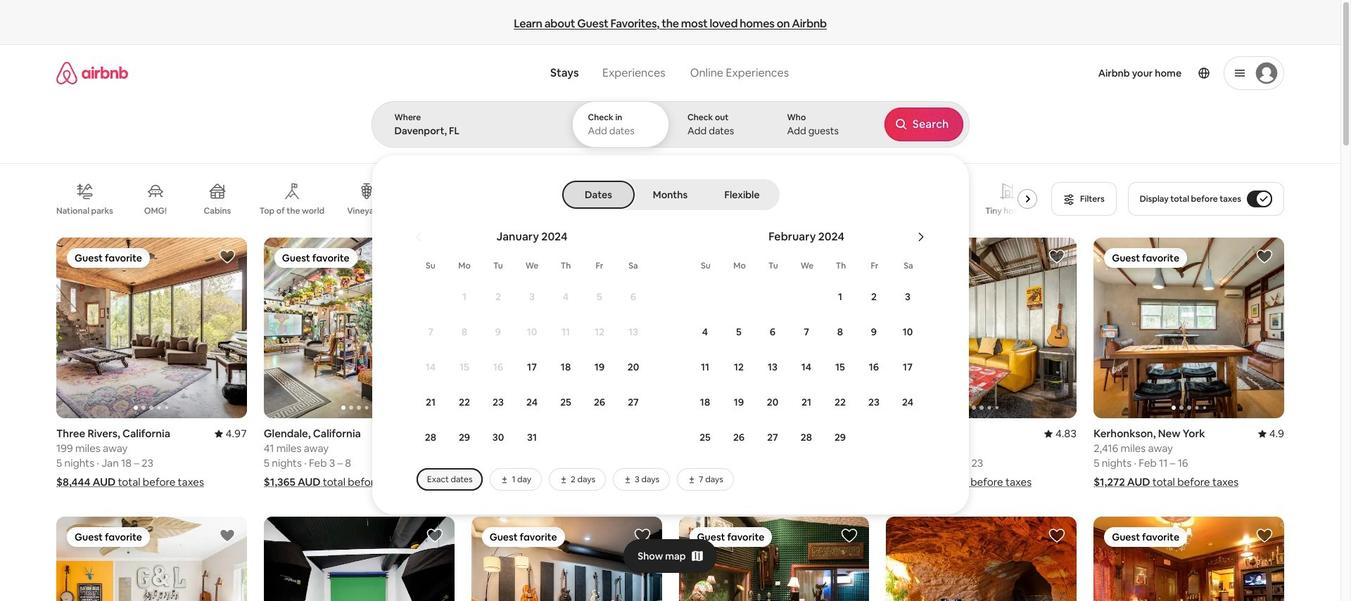 Task type: vqa. For each thing, say whether or not it's contained in the screenshot.
4/25/2024
no



Task type: locate. For each thing, give the bounding box(es) containing it.
add to wishlist: oaxaca, mexico image
[[634, 249, 651, 265]]

None search field
[[371, 45, 1352, 515]]

tab panel
[[371, 101, 1352, 515]]

group
[[56, 172, 1044, 227], [56, 238, 247, 419], [264, 238, 455, 419], [471, 238, 662, 419], [679, 238, 870, 419], [887, 238, 1268, 419], [1094, 238, 1285, 419], [56, 518, 247, 602], [264, 518, 455, 602], [471, 518, 662, 602], [679, 518, 870, 602], [887, 518, 1077, 602], [1094, 518, 1285, 602]]

4.9 out of 5 average rating image
[[428, 428, 455, 441]]

4.83 out of 5 average rating image
[[1045, 428, 1077, 441]]

add to wishlist: kerhonkson, new york image
[[1257, 249, 1274, 265]]

Search destinations search field
[[395, 125, 548, 137]]

tab list
[[564, 180, 777, 211]]

add to wishlist: atlanta, georgia image
[[1049, 249, 1066, 265]]

add to wishlist: boulder, utah image
[[1049, 528, 1066, 545]]

add to wishlist: nashville, tennessee image
[[634, 528, 651, 545]]

add to wishlist: glendale, california image
[[426, 249, 443, 265]]

4.9 out of 5 average rating image
[[1259, 428, 1285, 441]]

add to wishlist: la mesa, california image
[[219, 528, 236, 545]]



Task type: describe. For each thing, give the bounding box(es) containing it.
add to wishlist: three rivers, california image
[[219, 249, 236, 265]]

what can we help you find? tab list
[[539, 58, 678, 89]]

4.94 out of 5 average rating image
[[837, 428, 870, 441]]

calendar application
[[389, 215, 1352, 491]]

add to wishlist: redwood valley, california image
[[842, 528, 859, 545]]

4.97 out of 5 average rating image
[[214, 428, 247, 441]]

add to wishlist: franklin, tennessee image
[[426, 528, 443, 545]]

add to wishlist: covington, georgia image
[[1257, 528, 1274, 545]]

profile element
[[812, 45, 1285, 101]]

add to wishlist: saugerties, new york image
[[842, 249, 859, 265]]



